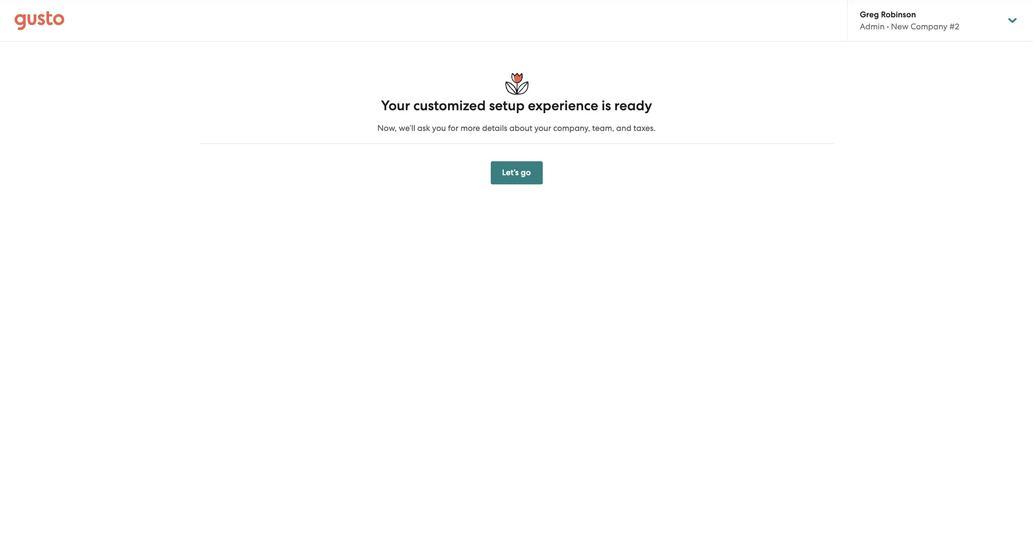 Task type: vqa. For each thing, say whether or not it's contained in the screenshot.
and
yes



Task type: locate. For each thing, give the bounding box(es) containing it.
about
[[510, 123, 533, 133]]

experience
[[528, 97, 599, 114]]

and
[[617, 123, 632, 133]]

new
[[892, 22, 909, 31]]

customized
[[414, 97, 486, 114]]

ready
[[615, 97, 652, 114]]

let's go
[[502, 168, 531, 178]]

now,
[[378, 123, 397, 133]]

greg
[[860, 10, 879, 20]]

your
[[535, 123, 552, 133]]

details
[[482, 123, 508, 133]]

#2
[[950, 22, 960, 31]]

robinson
[[881, 10, 917, 20]]



Task type: describe. For each thing, give the bounding box(es) containing it.
your customized setup experience is ready
[[381, 97, 652, 114]]

more
[[461, 123, 480, 133]]

team,
[[593, 123, 615, 133]]

now, we'll ask you for more details about your company, team, and taxes.
[[378, 123, 656, 133]]

is
[[602, 97, 611, 114]]

•
[[887, 22, 890, 31]]

your
[[381, 97, 410, 114]]

let's
[[502, 168, 519, 178]]

taxes.
[[634, 123, 656, 133]]

for
[[448, 123, 459, 133]]

greg robinson admin • new company #2
[[860, 10, 960, 31]]

setup
[[489, 97, 525, 114]]

we'll
[[399, 123, 416, 133]]

go
[[521, 168, 531, 178]]

company,
[[554, 123, 591, 133]]

ask
[[418, 123, 430, 133]]

let's go button
[[491, 161, 543, 184]]

company
[[911, 22, 948, 31]]

admin
[[860, 22, 885, 31]]

home image
[[14, 11, 65, 30]]

you
[[432, 123, 446, 133]]



